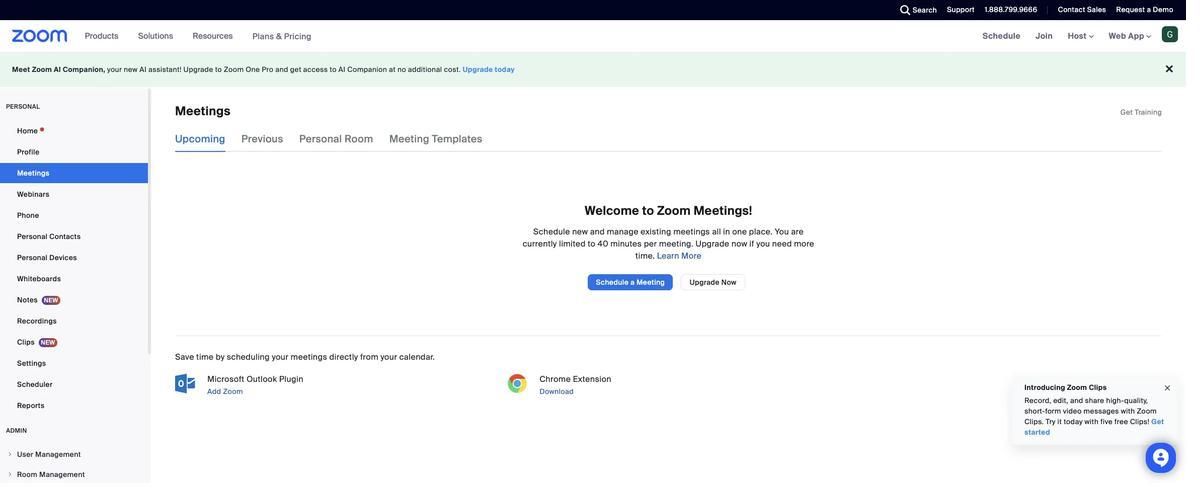 Task type: describe. For each thing, give the bounding box(es) containing it.
meeting templates
[[389, 133, 482, 146]]

request
[[1116, 5, 1145, 14]]

and inside meet zoom ai companion, footer
[[275, 65, 288, 74]]

meet
[[12, 65, 30, 74]]

previous
[[241, 133, 283, 146]]

join link
[[1028, 20, 1060, 52]]

clips.
[[1025, 417, 1044, 426]]

meeting inside "button"
[[637, 278, 665, 287]]

zoom up the edit,
[[1067, 383, 1087, 392]]

plans
[[252, 31, 274, 42]]

40
[[598, 238, 608, 249]]

phone link
[[0, 205, 148, 225]]

now
[[732, 238, 747, 249]]

five
[[1100, 417, 1113, 426]]

now
[[721, 278, 737, 287]]

and for schedule new and manage existing meetings all in one place. you are currently limited to 40 minutes per meeting. upgrade now if you need more time.
[[590, 226, 605, 237]]

per
[[644, 238, 657, 249]]

schedule new and manage existing meetings all in one place. you are currently limited to 40 minutes per meeting. upgrade now if you need more time.
[[523, 226, 814, 261]]

notes
[[17, 295, 38, 304]]

meet zoom ai companion, footer
[[0, 52, 1186, 87]]

upgrade right cost.
[[463, 65, 493, 74]]

close image
[[1163, 382, 1171, 394]]

settings link
[[0, 353, 148, 373]]

extension
[[573, 374, 611, 384]]

schedule a meeting button
[[588, 274, 673, 290]]

all
[[712, 226, 721, 237]]

video
[[1063, 407, 1082, 416]]

to right access
[[330, 65, 337, 74]]

meetings for existing
[[673, 226, 710, 237]]

get
[[290, 65, 301, 74]]

notes link
[[0, 290, 148, 310]]

get for get training
[[1120, 108, 1133, 117]]

room inside menu item
[[17, 470, 37, 479]]

zoom up existing
[[657, 203, 691, 219]]

short-
[[1025, 407, 1045, 416]]

new inside schedule new and manage existing meetings all in one place. you are currently limited to 40 minutes per meeting. upgrade now if you need more time.
[[572, 226, 588, 237]]

admin
[[6, 427, 27, 435]]

plugin
[[279, 374, 303, 384]]

recordings link
[[0, 311, 148, 331]]

started
[[1025, 428, 1050, 437]]

welcome
[[585, 203, 639, 219]]

profile link
[[0, 142, 148, 162]]

search
[[913, 6, 937, 15]]

1.888.799.9666
[[985, 5, 1037, 14]]

companion
[[347, 65, 387, 74]]

a for schedule
[[630, 278, 635, 287]]

save
[[175, 352, 194, 362]]

app
[[1128, 31, 1144, 41]]

schedule link
[[975, 20, 1028, 52]]

1.888.799.9666 button up join
[[977, 0, 1040, 20]]

templates
[[432, 133, 482, 146]]

training
[[1135, 108, 1162, 117]]

learn more link
[[655, 250, 702, 261]]

upgrade inside button
[[690, 278, 720, 287]]

from
[[360, 352, 378, 362]]

your for new
[[107, 65, 122, 74]]

3 ai from the left
[[338, 65, 345, 74]]

request a demo
[[1116, 5, 1173, 14]]

high-
[[1106, 396, 1124, 405]]

pricing
[[284, 31, 311, 42]]

meetings inside "personal menu" menu
[[17, 169, 49, 178]]

meetings!
[[694, 203, 752, 219]]

in
[[723, 226, 730, 237]]

solutions button
[[138, 20, 178, 52]]

assistant!
[[148, 65, 182, 74]]

microsoft
[[207, 374, 244, 384]]

share
[[1085, 396, 1104, 405]]

zoom right meet
[[32, 65, 52, 74]]

personal
[[6, 103, 40, 111]]

at
[[389, 65, 396, 74]]

existing
[[641, 226, 671, 237]]

reports link
[[0, 396, 148, 416]]

add zoom link
[[205, 385, 497, 397]]

learn more
[[655, 250, 702, 261]]

more
[[794, 238, 814, 249]]

to up existing
[[642, 203, 654, 219]]

record,
[[1025, 396, 1051, 405]]

form
[[1045, 407, 1061, 416]]

today inside meet zoom ai companion, footer
[[495, 65, 515, 74]]

scheduling
[[227, 352, 270, 362]]

limited
[[559, 238, 586, 249]]

one
[[732, 226, 747, 237]]

host
[[1068, 31, 1089, 41]]

welcome to zoom meetings!
[[585, 203, 752, 219]]

recordings
[[17, 317, 57, 326]]

introducing zoom clips
[[1025, 383, 1107, 392]]

home
[[17, 126, 38, 135]]

no
[[397, 65, 406, 74]]

1 ai from the left
[[54, 65, 61, 74]]

0 horizontal spatial with
[[1085, 417, 1099, 426]]

to inside schedule new and manage existing meetings all in one place. you are currently limited to 40 minutes per meeting. upgrade now if you need more time.
[[588, 238, 595, 249]]

personal contacts link
[[0, 226, 148, 247]]

schedule a meeting
[[596, 278, 665, 287]]

0 vertical spatial meetings
[[175, 103, 230, 119]]

1 horizontal spatial clips
[[1089, 383, 1107, 392]]

web
[[1109, 31, 1126, 41]]

get training
[[1120, 108, 1162, 117]]

&
[[276, 31, 282, 42]]

zoom logo image
[[12, 30, 67, 42]]

web app
[[1109, 31, 1144, 41]]

user management menu item
[[0, 445, 148, 464]]

personal devices
[[17, 253, 77, 262]]

meetings for your
[[291, 352, 327, 362]]

meeting inside tab list
[[389, 133, 429, 146]]

schedule for schedule
[[983, 31, 1021, 41]]

2 ai from the left
[[140, 65, 147, 74]]

outlook
[[247, 374, 277, 384]]

right image for user management
[[7, 451, 13, 457]]

and for record, edit, and share high-quality, short-form video messages with zoom clips. try it today with five free clips!
[[1070, 396, 1083, 405]]

calendar.
[[399, 352, 435, 362]]

personal for personal devices
[[17, 253, 47, 262]]

upgrade inside schedule new and manage existing meetings all in one place. you are currently limited to 40 minutes per meeting. upgrade now if you need more time.
[[696, 238, 729, 249]]



Task type: vqa. For each thing, say whether or not it's contained in the screenshot.
application
no



Task type: locate. For each thing, give the bounding box(es) containing it.
0 horizontal spatial today
[[495, 65, 515, 74]]

get inside get started
[[1151, 417, 1164, 426]]

meetings link
[[0, 163, 148, 183]]

host button
[[1068, 31, 1094, 41]]

meeting left templates
[[389, 133, 429, 146]]

are
[[791, 226, 804, 237]]

get
[[1120, 108, 1133, 117], [1151, 417, 1164, 426]]

0 vertical spatial new
[[124, 65, 138, 74]]

and inside record, edit, and share high-quality, short-form video messages with zoom clips. try it today with five free clips!
[[1070, 396, 1083, 405]]

a inside "button"
[[630, 278, 635, 287]]

1 vertical spatial management
[[39, 470, 85, 479]]

upgrade now
[[690, 278, 737, 287]]

reports
[[17, 401, 44, 410]]

contact sales
[[1058, 5, 1106, 14]]

scheduler
[[17, 380, 53, 389]]

if
[[749, 238, 754, 249]]

1 horizontal spatial with
[[1121, 407, 1135, 416]]

right image inside room management menu item
[[7, 472, 13, 478]]

clips up settings
[[17, 338, 35, 347]]

0 horizontal spatial get
[[1120, 108, 1133, 117]]

chrome extension download
[[540, 374, 611, 396]]

2 horizontal spatial schedule
[[983, 31, 1021, 41]]

products
[[85, 31, 118, 41]]

personal inside the tabs of meeting tab list
[[299, 133, 342, 146]]

place.
[[749, 226, 773, 237]]

1 horizontal spatial meetings
[[175, 103, 230, 119]]

0 horizontal spatial meetings
[[17, 169, 49, 178]]

room inside the tabs of meeting tab list
[[345, 133, 373, 146]]

tabs of meeting tab list
[[175, 126, 499, 152]]

a left demo
[[1147, 5, 1151, 14]]

1 vertical spatial personal
[[17, 232, 47, 241]]

plans & pricing link
[[252, 31, 311, 42], [252, 31, 311, 42]]

learn
[[657, 250, 679, 261]]

directly
[[329, 352, 358, 362]]

clips inside "personal menu" menu
[[17, 338, 35, 347]]

a
[[1147, 5, 1151, 14], [630, 278, 635, 287]]

get right clips! on the right of the page
[[1151, 417, 1164, 426]]

0 horizontal spatial room
[[17, 470, 37, 479]]

meetings up webinars
[[17, 169, 49, 178]]

0 vertical spatial and
[[275, 65, 288, 74]]

schedule for schedule new and manage existing meetings all in one place. you are currently limited to 40 minutes per meeting. upgrade now if you need more time.
[[533, 226, 570, 237]]

0 horizontal spatial new
[[124, 65, 138, 74]]

ai
[[54, 65, 61, 74], [140, 65, 147, 74], [338, 65, 345, 74]]

clips up share
[[1089, 383, 1107, 392]]

0 horizontal spatial and
[[275, 65, 288, 74]]

to
[[215, 65, 222, 74], [330, 65, 337, 74], [642, 203, 654, 219], [588, 238, 595, 249]]

1 vertical spatial room
[[17, 470, 37, 479]]

2 vertical spatial and
[[1070, 396, 1083, 405]]

zoom left one
[[224, 65, 244, 74]]

1 horizontal spatial get
[[1151, 417, 1164, 426]]

management down user management menu item
[[39, 470, 85, 479]]

product information navigation
[[77, 20, 319, 53]]

1 vertical spatial get
[[1151, 417, 1164, 426]]

right image inside user management menu item
[[7, 451, 13, 457]]

2 horizontal spatial ai
[[338, 65, 345, 74]]

clips
[[17, 338, 35, 347], [1089, 383, 1107, 392]]

personal for personal room
[[299, 133, 342, 146]]

meetings up plugin
[[291, 352, 327, 362]]

banner containing products
[[0, 20, 1186, 53]]

0 horizontal spatial a
[[630, 278, 635, 287]]

one
[[246, 65, 260, 74]]

1 vertical spatial today
[[1064, 417, 1083, 426]]

2 vertical spatial personal
[[17, 253, 47, 262]]

schedule for schedule a meeting
[[596, 278, 629, 287]]

schedule inside meetings navigation
[[983, 31, 1021, 41]]

upgrade today link
[[463, 65, 515, 74]]

0 vertical spatial schedule
[[983, 31, 1021, 41]]

meetings inside schedule new and manage existing meetings all in one place. you are currently limited to 40 minutes per meeting. upgrade now if you need more time.
[[673, 226, 710, 237]]

right image left user
[[7, 451, 13, 457]]

management for room management
[[39, 470, 85, 479]]

1 vertical spatial meeting
[[637, 278, 665, 287]]

save time by scheduling your meetings directly from your calendar.
[[175, 352, 435, 362]]

1 vertical spatial with
[[1085, 417, 1099, 426]]

and up 40
[[590, 226, 605, 237]]

schedule down 40
[[596, 278, 629, 287]]

meetings up upcoming
[[175, 103, 230, 119]]

with down "messages"
[[1085, 417, 1099, 426]]

introducing
[[1025, 383, 1065, 392]]

need
[[772, 238, 792, 249]]

1 vertical spatial schedule
[[533, 226, 570, 237]]

quality,
[[1124, 396, 1148, 405]]

profile picture image
[[1162, 26, 1178, 42]]

upgrade down all in the right of the page
[[696, 238, 729, 249]]

webinars
[[17, 190, 49, 199]]

clips!
[[1130, 417, 1149, 426]]

0 vertical spatial personal
[[299, 133, 342, 146]]

it
[[1057, 417, 1062, 426]]

your up plugin
[[272, 352, 289, 362]]

messages
[[1084, 407, 1119, 416]]

personal inside 'link'
[[17, 232, 47, 241]]

meetings up meeting.
[[673, 226, 710, 237]]

1 horizontal spatial schedule
[[596, 278, 629, 287]]

room
[[345, 133, 373, 146], [17, 470, 37, 479]]

right image for room management
[[7, 472, 13, 478]]

resources button
[[193, 20, 237, 52]]

your
[[107, 65, 122, 74], [272, 352, 289, 362], [380, 352, 397, 362]]

upgrade left now
[[690, 278, 720, 287]]

sales
[[1087, 5, 1106, 14]]

0 vertical spatial get
[[1120, 108, 1133, 117]]

right image left the room management
[[7, 472, 13, 478]]

1 horizontal spatial meetings
[[673, 226, 710, 237]]

management for user management
[[35, 450, 81, 459]]

your right the from on the left of the page
[[380, 352, 397, 362]]

solutions
[[138, 31, 173, 41]]

additional
[[408, 65, 442, 74]]

your for meetings
[[272, 352, 289, 362]]

1 vertical spatial right image
[[7, 472, 13, 478]]

with up free
[[1121, 407, 1135, 416]]

more
[[681, 250, 702, 261]]

0 vertical spatial management
[[35, 450, 81, 459]]

devices
[[49, 253, 77, 262]]

1 vertical spatial a
[[630, 278, 635, 287]]

schedule inside "button"
[[596, 278, 629, 287]]

0 vertical spatial meetings
[[673, 226, 710, 237]]

0 vertical spatial room
[[345, 133, 373, 146]]

time.
[[635, 250, 655, 261]]

1 right image from the top
[[7, 451, 13, 457]]

zoom up clips! on the right of the page
[[1137, 407, 1157, 416]]

1 horizontal spatial meeting
[[637, 278, 665, 287]]

0 horizontal spatial meetings
[[291, 352, 327, 362]]

ai left "assistant!"
[[140, 65, 147, 74]]

1 vertical spatial and
[[590, 226, 605, 237]]

scheduler link
[[0, 374, 148, 395]]

0 vertical spatial clips
[[17, 338, 35, 347]]

companion,
[[63, 65, 105, 74]]

user
[[17, 450, 33, 459]]

personal inside 'link'
[[17, 253, 47, 262]]

zoom inside record, edit, and share high-quality, short-form video messages with zoom clips. try it today with five free clips!
[[1137, 407, 1157, 416]]

time
[[196, 352, 214, 362]]

2 horizontal spatial and
[[1070, 396, 1083, 405]]

0 vertical spatial meeting
[[389, 133, 429, 146]]

zoom down microsoft
[[223, 387, 243, 396]]

free
[[1115, 417, 1128, 426]]

0 vertical spatial today
[[495, 65, 515, 74]]

contacts
[[49, 232, 81, 241]]

upcoming
[[175, 133, 225, 146]]

get left the training
[[1120, 108, 1133, 117]]

get training link
[[1120, 108, 1162, 117]]

1 horizontal spatial today
[[1064, 417, 1083, 426]]

1.888.799.9666 button up schedule link
[[985, 5, 1037, 14]]

right image
[[7, 451, 13, 457], [7, 472, 13, 478]]

download
[[540, 387, 574, 396]]

personal
[[299, 133, 342, 146], [17, 232, 47, 241], [17, 253, 47, 262]]

add
[[207, 387, 221, 396]]

schedule up currently in the left of the page
[[533, 226, 570, 237]]

whiteboards
[[17, 274, 61, 283]]

1 vertical spatial meetings
[[17, 169, 49, 178]]

a for request
[[1147, 5, 1151, 14]]

new inside meet zoom ai companion, footer
[[124, 65, 138, 74]]

personal room
[[299, 133, 373, 146]]

upgrade down product information navigation
[[183, 65, 213, 74]]

1 horizontal spatial a
[[1147, 5, 1151, 14]]

contact
[[1058, 5, 1085, 14]]

webinars link
[[0, 184, 148, 204]]

0 horizontal spatial meeting
[[389, 133, 429, 146]]

personal contacts
[[17, 232, 81, 241]]

1 horizontal spatial and
[[590, 226, 605, 237]]

and left get
[[275, 65, 288, 74]]

0 horizontal spatial your
[[107, 65, 122, 74]]

ai left companion
[[338, 65, 345, 74]]

personal for personal contacts
[[17, 232, 47, 241]]

upgrade now button
[[681, 274, 745, 290]]

meet zoom ai companion, your new ai assistant! upgrade to zoom one pro and get access to ai companion at no additional cost. upgrade today
[[12, 65, 515, 74]]

web app button
[[1109, 31, 1151, 41]]

personal devices link
[[0, 248, 148, 268]]

try
[[1046, 417, 1056, 426]]

1 vertical spatial clips
[[1089, 383, 1107, 392]]

new up "limited"
[[572, 226, 588, 237]]

to left 40
[[588, 238, 595, 249]]

1 vertical spatial meetings
[[291, 352, 327, 362]]

2 right image from the top
[[7, 472, 13, 478]]

0 horizontal spatial ai
[[54, 65, 61, 74]]

and up video at the bottom right of page
[[1070, 396, 1083, 405]]

today inside record, edit, and share high-quality, short-form video messages with zoom clips. try it today with five free clips!
[[1064, 417, 1083, 426]]

0 vertical spatial right image
[[7, 451, 13, 457]]

banner
[[0, 20, 1186, 53]]

access
[[303, 65, 328, 74]]

ai left companion,
[[54, 65, 61, 74]]

clips link
[[0, 332, 148, 352]]

room management menu item
[[0, 465, 148, 483]]

your right companion,
[[107, 65, 122, 74]]

zoom inside the microsoft outlook plugin add zoom
[[223, 387, 243, 396]]

schedule down the 1.888.799.9666 on the right
[[983, 31, 1021, 41]]

get started
[[1025, 417, 1164, 437]]

1 vertical spatial new
[[572, 226, 588, 237]]

get started link
[[1025, 417, 1164, 437]]

chrome
[[540, 374, 571, 384]]

schedule inside schedule new and manage existing meetings all in one place. you are currently limited to 40 minutes per meeting. upgrade now if you need more time.
[[533, 226, 570, 237]]

room management
[[17, 470, 85, 479]]

schedule
[[983, 31, 1021, 41], [533, 226, 570, 237], [596, 278, 629, 287]]

meeting down time.
[[637, 278, 665, 287]]

0 horizontal spatial schedule
[[533, 226, 570, 237]]

admin menu menu
[[0, 445, 148, 483]]

0 horizontal spatial clips
[[17, 338, 35, 347]]

minutes
[[610, 238, 642, 249]]

you
[[775, 226, 789, 237]]

currently
[[523, 238, 557, 249]]

0 vertical spatial a
[[1147, 5, 1151, 14]]

to down resources "dropdown button" at the left of the page
[[215, 65, 222, 74]]

support link
[[940, 0, 977, 20], [947, 5, 975, 14]]

2 horizontal spatial your
[[380, 352, 397, 362]]

new left "assistant!"
[[124, 65, 138, 74]]

get for get started
[[1151, 417, 1164, 426]]

cost.
[[444, 65, 461, 74]]

a down minutes
[[630, 278, 635, 287]]

1 horizontal spatial your
[[272, 352, 289, 362]]

by
[[216, 352, 225, 362]]

1 horizontal spatial room
[[345, 133, 373, 146]]

0 vertical spatial with
[[1121, 407, 1135, 416]]

1 horizontal spatial new
[[572, 226, 588, 237]]

download link
[[538, 385, 830, 397]]

demo
[[1153, 5, 1173, 14]]

management up the room management
[[35, 450, 81, 459]]

phone
[[17, 211, 39, 220]]

1 horizontal spatial ai
[[140, 65, 147, 74]]

2 vertical spatial schedule
[[596, 278, 629, 287]]

manage
[[607, 226, 639, 237]]

personal menu menu
[[0, 121, 148, 417]]

meetings
[[175, 103, 230, 119], [17, 169, 49, 178]]

your inside meet zoom ai companion, footer
[[107, 65, 122, 74]]

meetings navigation
[[975, 20, 1186, 53]]

and inside schedule new and manage existing meetings all in one place. you are currently limited to 40 minutes per meeting. upgrade now if you need more time.
[[590, 226, 605, 237]]



